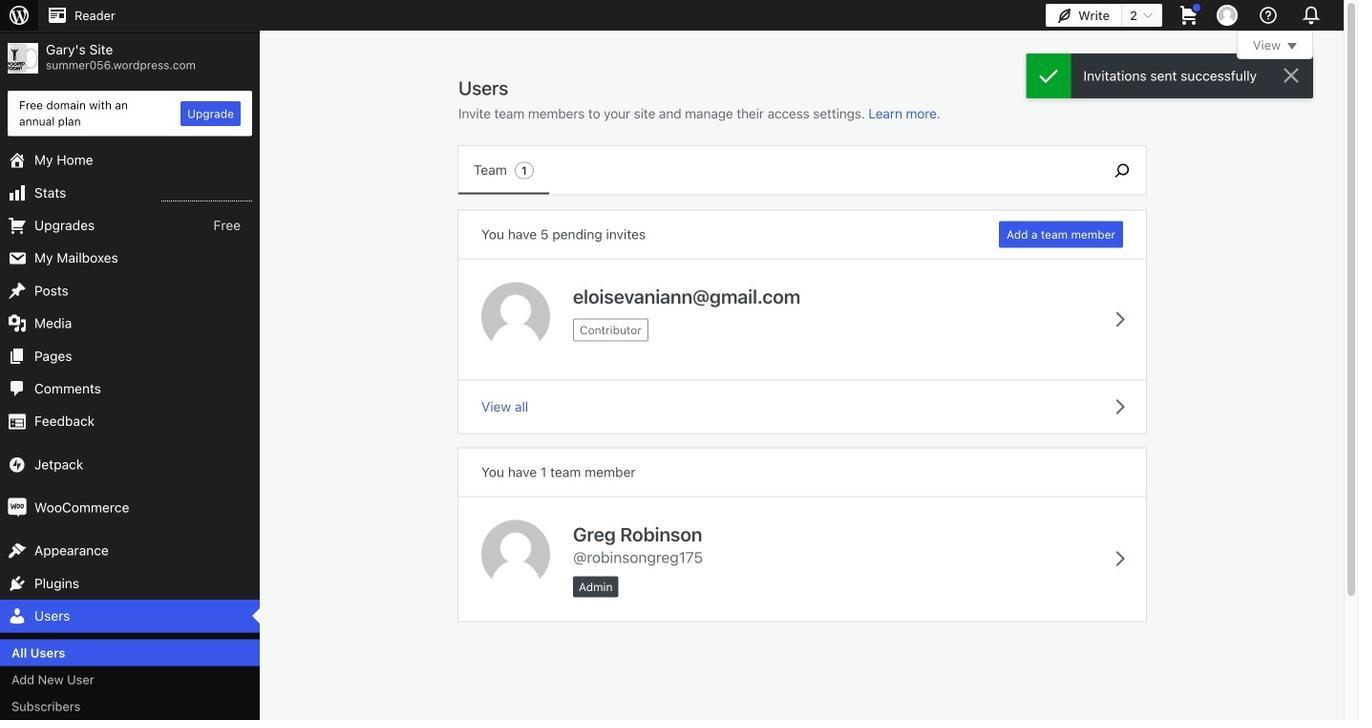 Task type: vqa. For each thing, say whether or not it's contained in the screenshot.
GREG ROBINSON image
yes



Task type: describe. For each thing, give the bounding box(es) containing it.
dismiss image
[[1280, 64, 1303, 87]]

greg robinson image
[[482, 520, 550, 589]]

my profile image
[[1217, 5, 1238, 26]]

help image
[[1258, 4, 1280, 27]]

closed image
[[1288, 43, 1298, 50]]

highest hourly views 0 image
[[161, 189, 252, 202]]

2 img image from the top
[[8, 498, 27, 518]]



Task type: locate. For each thing, give the bounding box(es) containing it.
None search field
[[1099, 146, 1147, 194]]

1 vertical spatial img image
[[8, 498, 27, 518]]

manage your sites image
[[8, 4, 31, 27]]

manage your notifications image
[[1299, 2, 1325, 29]]

open search image
[[1099, 159, 1147, 182]]

0 vertical spatial img image
[[8, 455, 27, 474]]

img image
[[8, 455, 27, 474], [8, 498, 27, 518]]

notice status
[[1027, 54, 1314, 98]]

1 img image from the top
[[8, 455, 27, 474]]

my shopping cart image
[[1178, 4, 1201, 27]]

main content
[[459, 31, 1314, 622]]



